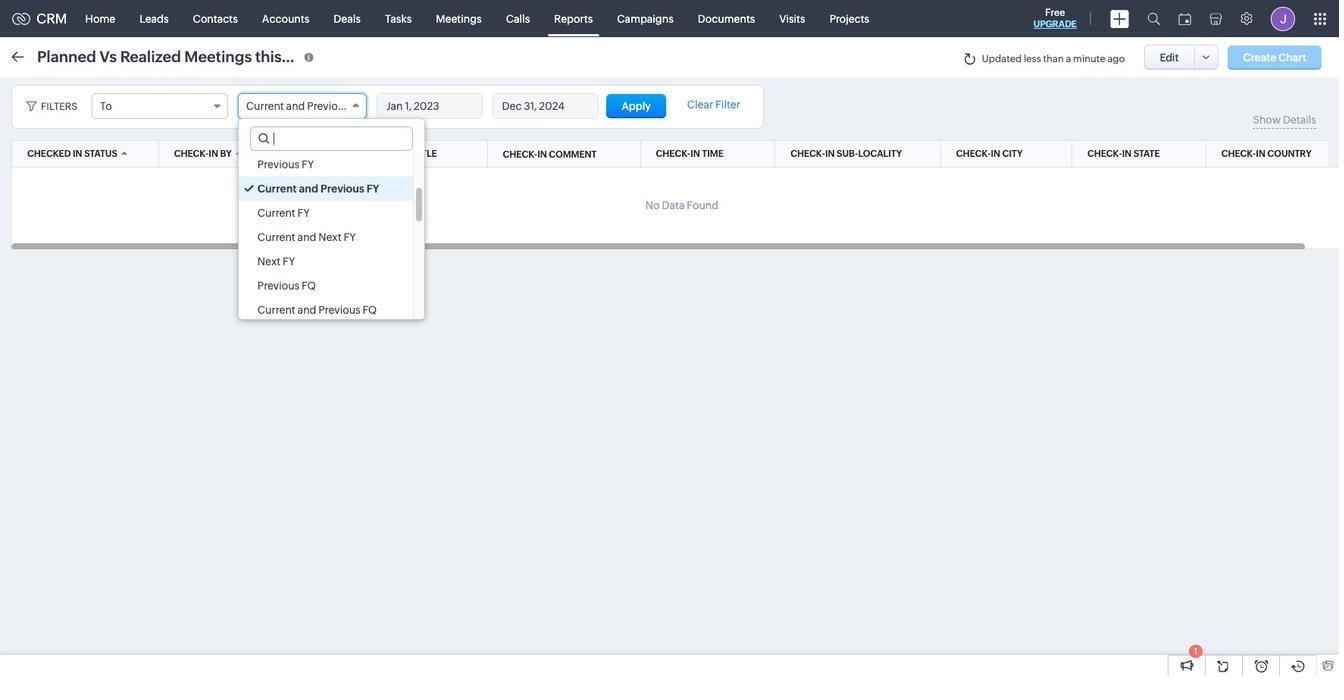Task type: locate. For each thing, give the bounding box(es) containing it.
current and previous fy up "host"
[[246, 100, 364, 112]]

0 vertical spatial current and previous fy
[[246, 100, 364, 112]]

apply button
[[607, 94, 666, 118]]

in left sub-
[[826, 149, 835, 159]]

fy inside field
[[351, 100, 364, 112]]

check- for check-in time
[[656, 149, 691, 159]]

and down 'previous fy' option
[[299, 183, 318, 195]]

checked in status
[[27, 149, 117, 159]]

1 vertical spatial current and previous fy
[[258, 183, 379, 195]]

3 in from the left
[[691, 149, 700, 159]]

meetings link
[[424, 0, 494, 37]]

1 in from the left
[[73, 149, 82, 159]]

in left comment
[[538, 149, 547, 160]]

None text field
[[251, 127, 412, 150]]

current down previous fq
[[258, 304, 296, 316]]

previous up "host"
[[307, 100, 349, 112]]

fq down previous fq option
[[363, 304, 377, 316]]

in left country at the right
[[1257, 149, 1266, 159]]

create chart
[[1244, 51, 1307, 63]]

data
[[662, 199, 685, 212]]

country
[[1268, 149, 1312, 159]]

apply
[[622, 100, 651, 112]]

visits link
[[768, 0, 818, 37]]

in for city
[[991, 149, 1001, 159]]

and up next fy option
[[298, 231, 317, 243]]

5 check- from the left
[[1088, 149, 1123, 159]]

home link
[[73, 0, 127, 37]]

1 check- from the left
[[174, 149, 209, 159]]

less
[[1024, 53, 1042, 65]]

and down previous fq option
[[298, 304, 317, 316]]

fq up current and previous fq
[[302, 280, 316, 292]]

deals
[[334, 13, 361, 25]]

upgrade
[[1034, 19, 1077, 30]]

5 in from the left
[[991, 149, 1001, 159]]

check- left city
[[957, 149, 991, 159]]

0 vertical spatial fq
[[302, 280, 316, 292]]

realized
[[120, 47, 181, 65]]

check- left sub-
[[791, 149, 826, 159]]

list box
[[239, 152, 425, 322]]

7 in from the left
[[1257, 149, 1266, 159]]

tasks link
[[373, 0, 424, 37]]

1 vertical spatial meetings
[[184, 47, 252, 65]]

next
[[319, 231, 342, 243], [258, 256, 281, 268]]

contacts link
[[181, 0, 250, 37]]

in left city
[[991, 149, 1001, 159]]

current up current fy
[[258, 183, 297, 195]]

check-in time
[[656, 149, 724, 159]]

and up "host"
[[286, 100, 305, 112]]

check-in state
[[1088, 149, 1161, 159]]

check- for check-in comment
[[503, 149, 538, 160]]

check- left comment
[[503, 149, 538, 160]]

2 check- from the left
[[656, 149, 691, 159]]

time
[[702, 149, 724, 159]]

8 in from the left
[[538, 149, 547, 160]]

accounts link
[[250, 0, 322, 37]]

crm
[[36, 11, 67, 27]]

next up previous fq
[[258, 256, 281, 268]]

fy up current fy option at left
[[367, 183, 379, 195]]

4 check- from the left
[[957, 149, 991, 159]]

check- left state
[[1088, 149, 1123, 159]]

accounts
[[262, 13, 310, 25]]

create chart button
[[1229, 45, 1322, 69]]

fy up 'previous fy' option
[[351, 100, 364, 112]]

2 in from the left
[[209, 149, 218, 159]]

and for current and previous fy option
[[299, 183, 318, 195]]

check- left time
[[656, 149, 691, 159]]

campaigns
[[617, 13, 674, 25]]

fq
[[302, 280, 316, 292], [363, 304, 377, 316]]

meetings down contacts link
[[184, 47, 252, 65]]

no
[[646, 199, 660, 212]]

3 check- from the left
[[791, 149, 826, 159]]

meetings left calls
[[436, 13, 482, 25]]

4 in from the left
[[826, 149, 835, 159]]

current for current fy option at left
[[258, 207, 296, 219]]

6 check- from the left
[[1222, 149, 1257, 159]]

reports
[[554, 13, 593, 25]]

current and previous fy
[[246, 100, 364, 112], [258, 183, 379, 195]]

check-in country
[[1222, 149, 1312, 159]]

current for current and next fy option
[[258, 231, 296, 243]]

fy
[[351, 100, 364, 112], [302, 158, 314, 171], [367, 183, 379, 195], [298, 207, 310, 219], [344, 231, 356, 243], [283, 256, 295, 268]]

edit button
[[1145, 45, 1195, 70]]

current and previous fy down 'previous fy' option
[[258, 183, 379, 195]]

0 horizontal spatial next
[[258, 256, 281, 268]]

and inside field
[[286, 100, 305, 112]]

in left state
[[1123, 149, 1132, 159]]

free
[[1046, 7, 1066, 18]]

planned
[[37, 47, 96, 65]]

0 vertical spatial next
[[319, 231, 342, 243]]

7 check- from the left
[[503, 149, 538, 160]]

checked
[[27, 149, 71, 159]]

and
[[286, 100, 305, 112], [299, 183, 318, 195], [298, 231, 317, 243], [298, 304, 317, 316]]

current inside field
[[246, 100, 284, 112]]

0 vertical spatial meetings
[[436, 13, 482, 25]]

check-in city
[[957, 149, 1023, 159]]

next fy option
[[239, 249, 413, 274]]

current and next fy option
[[239, 225, 413, 249]]

a
[[1066, 53, 1072, 65]]

found
[[687, 199, 719, 212]]

in
[[73, 149, 82, 159], [209, 149, 218, 159], [691, 149, 700, 159], [826, 149, 835, 159], [991, 149, 1001, 159], [1123, 149, 1132, 159], [1257, 149, 1266, 159], [538, 149, 547, 160]]

in left time
[[691, 149, 700, 159]]

no data found
[[646, 199, 719, 212]]

0 horizontal spatial fq
[[302, 280, 316, 292]]

current up 'current and next fy'
[[258, 207, 296, 219]]

create
[[1244, 51, 1277, 63]]

filter
[[716, 99, 741, 111]]

vs
[[100, 47, 117, 65]]

in left status
[[73, 149, 82, 159]]

0 horizontal spatial meetings
[[184, 47, 252, 65]]

meetings
[[436, 13, 482, 25], [184, 47, 252, 65]]

previous fq option
[[239, 274, 413, 298]]

check- left country at the right
[[1222, 149, 1257, 159]]

1 vertical spatial fq
[[363, 304, 377, 316]]

previous
[[307, 100, 349, 112], [258, 158, 300, 171], [321, 183, 364, 195], [258, 280, 300, 292], [319, 304, 361, 316]]

current for current and previous fy option
[[258, 183, 297, 195]]

updated less than a minute ago
[[982, 53, 1126, 65]]

check- left by
[[174, 149, 209, 159]]

current and previous fy option
[[239, 177, 413, 201]]

deals link
[[322, 0, 373, 37]]

1 horizontal spatial meetings
[[436, 13, 482, 25]]

in left by
[[209, 149, 218, 159]]

free upgrade
[[1034, 7, 1077, 30]]

6 in from the left
[[1123, 149, 1132, 159]]

check- for check-in city
[[957, 149, 991, 159]]

previous down previous fq option
[[319, 304, 361, 316]]

documents link
[[686, 0, 768, 37]]

MMM D, YYYY text field
[[493, 94, 598, 118]]

current and previous fy inside field
[[246, 100, 364, 112]]

comment
[[549, 149, 597, 160]]

current
[[246, 100, 284, 112], [258, 183, 297, 195], [258, 207, 296, 219], [258, 231, 296, 243], [258, 304, 296, 316]]

projects link
[[818, 0, 882, 37]]

1 vertical spatial next
[[258, 256, 281, 268]]

current up the next fy
[[258, 231, 296, 243]]

updated
[[982, 53, 1022, 65]]

current and next fy
[[258, 231, 356, 243]]

in for by
[[209, 149, 218, 159]]

minute
[[1074, 53, 1106, 65]]

check-
[[174, 149, 209, 159], [656, 149, 691, 159], [791, 149, 826, 159], [957, 149, 991, 159], [1088, 149, 1123, 159], [1222, 149, 1257, 159], [503, 149, 538, 160]]

next up next fy option
[[319, 231, 342, 243]]

current down this
[[246, 100, 284, 112]]

check-in sub-locality
[[791, 149, 902, 159]]

campaigns link
[[605, 0, 686, 37]]



Task type: vqa. For each thing, say whether or not it's contained in the screenshot.
the bottom fq
yes



Task type: describe. For each thing, give the bounding box(es) containing it.
city
[[1003, 149, 1023, 159]]

host
[[300, 149, 325, 159]]

current fy
[[258, 207, 310, 219]]

home
[[85, 13, 115, 25]]

status
[[84, 149, 117, 159]]

check-in by
[[174, 149, 232, 159]]

fy up previous fq
[[283, 256, 295, 268]]

check-in comment
[[503, 149, 597, 160]]

current and previous fy inside option
[[258, 183, 379, 195]]

edit
[[1161, 51, 1180, 63]]

clear
[[688, 99, 714, 111]]

current and previous fq option
[[239, 298, 413, 322]]

previous fq
[[258, 280, 316, 292]]

in for state
[[1123, 149, 1132, 159]]

previous fy
[[258, 158, 314, 171]]

sub-
[[837, 149, 859, 159]]

check- for check-in country
[[1222, 149, 1257, 159]]

check- for check-in state
[[1088, 149, 1123, 159]]

contacts
[[193, 13, 238, 25]]

calls
[[506, 13, 530, 25]]

clear filter
[[688, 99, 741, 111]]

state
[[1134, 149, 1161, 159]]

leads
[[140, 13, 169, 25]]

chart
[[1279, 51, 1307, 63]]

check- for check-in by
[[174, 149, 209, 159]]

title
[[414, 149, 437, 159]]

filters
[[41, 101, 78, 112]]

month
[[285, 47, 333, 65]]

calls link
[[494, 0, 542, 37]]

current for current and previous fq option
[[258, 304, 296, 316]]

previous inside field
[[307, 100, 349, 112]]

projects
[[830, 13, 870, 25]]

documents
[[698, 13, 756, 25]]

current and previous fq
[[258, 304, 377, 316]]

check- for check-in sub-locality
[[791, 149, 826, 159]]

in for country
[[1257, 149, 1266, 159]]

previous left "host"
[[258, 158, 300, 171]]

leads link
[[127, 0, 181, 37]]

tasks
[[385, 13, 412, 25]]

reports link
[[542, 0, 605, 37]]

previous down the next fy
[[258, 280, 300, 292]]

previous fy option
[[239, 152, 413, 177]]

crm link
[[12, 11, 67, 27]]

logo image
[[12, 13, 30, 25]]

in for status
[[73, 149, 82, 159]]

and for current and previous fq option
[[298, 304, 317, 316]]

in for time
[[691, 149, 700, 159]]

and for current and next fy option
[[298, 231, 317, 243]]

than
[[1044, 53, 1064, 65]]

ago
[[1108, 53, 1126, 65]]

list box containing previous fy
[[239, 152, 425, 322]]

in for sub-
[[826, 149, 835, 159]]

this
[[255, 47, 282, 65]]

locality
[[859, 149, 902, 159]]

planned vs realized meetings this month
[[37, 47, 333, 65]]

fy up next fy option
[[344, 231, 356, 243]]

1 horizontal spatial fq
[[363, 304, 377, 316]]

next fy
[[258, 256, 295, 268]]

Current and Previous FY field
[[238, 93, 367, 119]]

by
[[220, 149, 232, 159]]

previous down 'previous fy' option
[[321, 183, 364, 195]]

current fy option
[[239, 201, 413, 225]]

in for comment
[[538, 149, 547, 160]]

fy up current and previous fy option
[[302, 158, 314, 171]]

1 horizontal spatial next
[[319, 231, 342, 243]]

visits
[[780, 13, 806, 25]]

fy up 'current and next fy'
[[298, 207, 310, 219]]

MMM D, YYYY text field
[[377, 94, 482, 118]]



